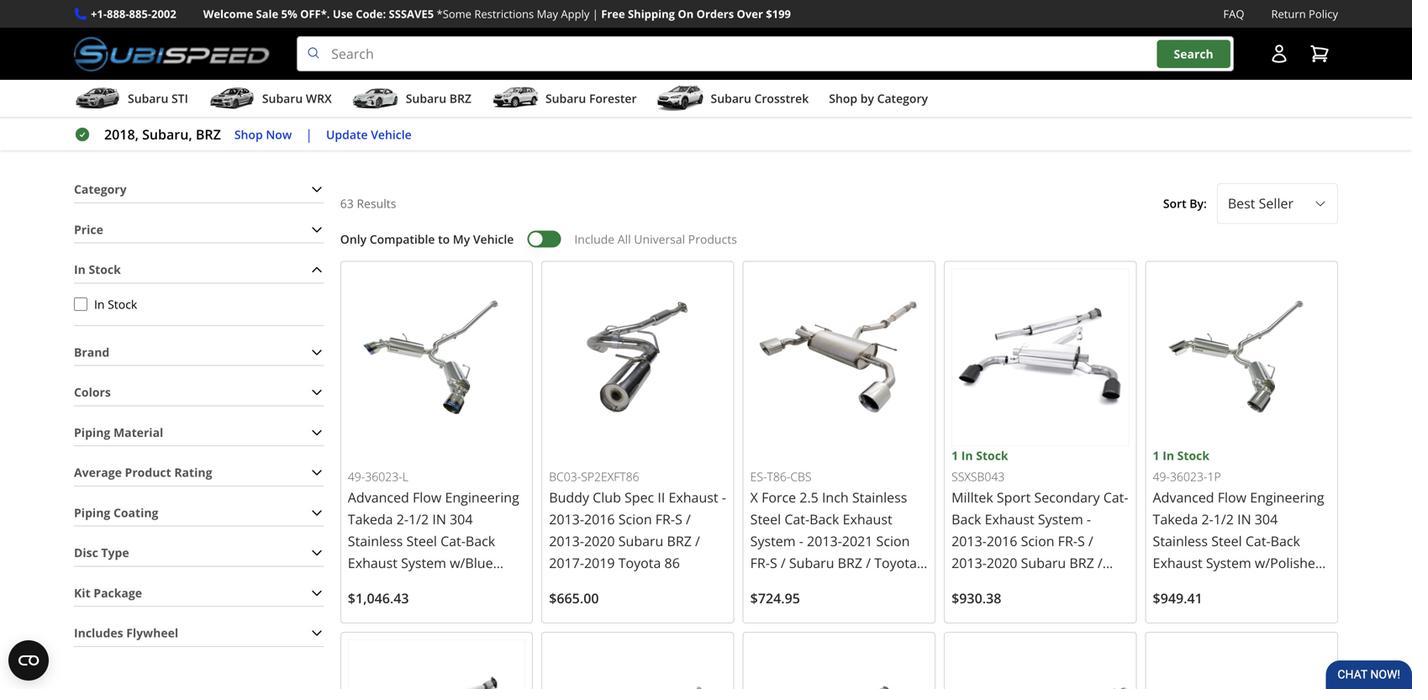 Task type: describe. For each thing, give the bounding box(es) containing it.
shop now
[[234, 126, 292, 142]]

subaru forester button
[[492, 83, 637, 117]]

$724.95
[[750, 589, 800, 607]]

2.0l inside 49-36023-l advanced flow engineering takeda 2-1/2 in 304 stainless steel cat-back exhaust system w/blue flame tip h4-2.0l - 2013- 2016 scion fr-s / 2013-2020 subaru brz / 2017-2019 toyota 86
[[434, 576, 460, 594]]

a subaru crosstrek thumbnail image image
[[657, 86, 704, 111]]

update vehicle
[[326, 126, 412, 142]]

brz inside es-t86-cbs x force 2.5 inch stainless steel cat-back exhaust system - 2013-2021 scion fr-s / subaru brz / toyota 86
[[838, 554, 862, 572]]

subaru inside dropdown button
[[711, 90, 751, 106]]

scion inside 1 in stock 49-36023-1p advanced flow engineering takeda 2-1/2 in 304 stainless steel cat-back exhaust system w/polished tip h4-2.0l - 2013-2016 scion fr-s / 2013-2020 subaru brz / 2017-2019 toyota 86
[[1153, 598, 1186, 616]]

fr- inside es-t86-cbs x force 2.5 inch stainless steel cat-back exhaust system - 2013-2021 scion fr-s / subaru brz / toyota 86
[[750, 554, 770, 572]]

exhaust inside 1 in stock 49-36023-1p advanced flow engineering takeda 2-1/2 in 304 stainless steel cat-back exhaust system w/polished tip h4-2.0l - 2013-2016 scion fr-s / 2013-2020 subaru brz / 2017-2019 toyota 86
[[1153, 554, 1203, 572]]

takeda inside 1 in stock 49-36023-1p advanced flow engineering takeda 2-1/2 in 304 stainless steel cat-back exhaust system w/polished tip h4-2.0l - 2013-2016 scion fr-s / 2013-2020 subaru brz / 2017-2019 toyota 86
[[1153, 510, 1198, 528]]

advanced inside 49-36023-l advanced flow engineering takeda 2-1/2 in 304 stainless steel cat-back exhaust system w/blue flame tip h4-2.0l - 2013- 2016 scion fr-s / 2013-2020 subaru brz / 2017-2019 toyota 86
[[348, 488, 409, 506]]

$930.38
[[952, 589, 1001, 607]]

include all universal products
[[574, 231, 737, 247]]

advanced flow engineering takeda 2-1/2 in 304 stainless steel cat-back exhaust system w/polished tip h4-2.0l - 2013-2016 scion fr-s / 2013-2020 subaru brz / 2017-2019 toyota 86 image
[[1153, 269, 1331, 446]]

49- inside 1 in stock 49-36023-1p advanced flow engineering takeda 2-1/2 in 304 stainless steel cat-back exhaust system w/polished tip h4-2.0l - 2013-2016 scion fr-s / 2013-2020 subaru brz / 2017-2019 toyota 86
[[1153, 469, 1170, 485]]

subispeed logo image
[[74, 36, 270, 72]]

ii
[[658, 488, 665, 506]]

subaru inside 1 in stock 49-36023-1p advanced flow engineering takeda 2-1/2 in 304 stainless steel cat-back exhaust system w/polished tip h4-2.0l - 2013-2016 scion fr-s / 2013-2020 subaru brz / 2017-2019 toyota 86
[[1153, 619, 1198, 638]]

scion inside es-t86-cbs x force 2.5 inch stainless steel cat-back exhaust system - 2013-2021 scion fr-s / subaru brz / toyota 86
[[876, 532, 910, 550]]

subaru crosstrek button
[[657, 83, 809, 117]]

es-t86-cbs x force 2.5 inch stainless steel cat-back exhaust system - 2013-2021 scion fr-s / subaru brz / toyota 86
[[750, 469, 917, 594]]

subaru brz
[[406, 90, 472, 106]]

2020 inside 1 in stock 49-36023-1p advanced flow engineering takeda 2-1/2 in 304 stainless steel cat-back exhaust system w/polished tip h4-2.0l - 2013-2016 scion fr-s / 2013-2020 subaru brz / 2017-2019 toyota 86
[[1264, 598, 1295, 616]]

by
[[861, 90, 874, 106]]

average product rating
[[74, 465, 212, 480]]

milltek sport secondary cat-back exhaust system (non-resonated-burnt titanium tips) - 2013-2016 scion fr-s / 2013-2020 subaru brz / 2017-2020 toyota 86 image
[[348, 640, 526, 689]]

search input field
[[297, 36, 1234, 72]]

2017- inside 1 in stock ssxsb043 milltek sport secondary cat- back exhaust system - 2013-2016 scion fr-s / 2013-2020 subaru brz / 2017-2020 toyota 86
[[952, 576, 987, 594]]

piping coating button
[[74, 500, 323, 526]]

in stock button
[[74, 257, 323, 283]]

1 for 36023-
[[1153, 448, 1160, 464]]

category
[[877, 90, 928, 106]]

2019 inside 1 in stock 49-36023-1p advanced flow engineering takeda 2-1/2 in 304 stainless steel cat-back exhaust system w/polished tip h4-2.0l - 2013-2016 scion fr-s / 2013-2020 subaru brz / 2017-2019 toyota 86
[[1273, 619, 1304, 638]]

steel inside 49-36023-l advanced flow engineering takeda 2-1/2 in 304 stainless steel cat-back exhaust system w/blue flame tip h4-2.0l - 2013- 2016 scion fr-s / 2013-2020 subaru brz / 2017-2019 toyota 86
[[406, 532, 437, 550]]

304 inside 49-36023-l advanced flow engineering takeda 2-1/2 in 304 stainless steel cat-back exhaust system w/blue flame tip h4-2.0l - 2013- 2016 scion fr-s / 2013-2020 subaru brz / 2017-2019 toyota 86
[[450, 510, 473, 528]]

fr- inside 1 in stock ssxsb043 milltek sport secondary cat- back exhaust system - 2013-2016 scion fr-s / 2013-2020 subaru brz / 2017-2020 toyota 86
[[1058, 532, 1078, 550]]

brz inside 49-36023-l advanced flow engineering takeda 2-1/2 in 304 stainless steel cat-back exhaust system w/blue flame tip h4-2.0l - 2013- 2016 scion fr-s / 2013-2020 subaru brz / 2017-2019 toyota 86
[[396, 619, 421, 638]]

force
[[762, 488, 796, 506]]

category button
[[74, 177, 323, 202]]

sssave5
[[389, 6, 434, 21]]

to
[[438, 231, 450, 247]]

stock right in stock button
[[108, 296, 137, 312]]

exhaust inside es-t86-cbs x force 2.5 inch stainless steel cat-back exhaust system - 2013-2021 scion fr-s / subaru brz / toyota 86
[[843, 510, 892, 528]]

86 inside es-t86-cbs x force 2.5 inch stainless steel cat-back exhaust system - 2013-2021 scion fr-s / subaru brz / toyota 86
[[750, 576, 766, 594]]

return policy link
[[1271, 5, 1338, 23]]

stock inside 'dropdown button'
[[89, 262, 121, 277]]

s inside es-t86-cbs x force 2.5 inch stainless steel cat-back exhaust system - 2013-2021 scion fr-s / subaru brz / toyota 86
[[770, 554, 777, 572]]

shipping
[[628, 6, 675, 21]]

2016 inside 49-36023-l advanced flow engineering takeda 2-1/2 in 304 stainless steel cat-back exhaust system w/blue flame tip h4-2.0l - 2013- 2016 scion fr-s / 2013-2020 subaru brz / 2017-2019 toyota 86
[[348, 598, 379, 616]]

+1-888-885-2002 link
[[91, 5, 176, 23]]

back inside es-t86-cbs x force 2.5 inch stainless steel cat-back exhaust system - 2013-2021 scion fr-s / subaru brz / toyota 86
[[810, 510, 839, 528]]

package
[[94, 585, 142, 601]]

cat- inside 49-36023-l advanced flow engineering takeda 2-1/2 in 304 stainless steel cat-back exhaust system w/blue flame tip h4-2.0l - 2013- 2016 scion fr-s / 2013-2020 subaru brz / 2017-2019 toyota 86
[[441, 532, 466, 550]]

compatible
[[370, 231, 435, 247]]

toyota inside 1 in stock ssxsb043 milltek sport secondary cat- back exhaust system - 2013-2016 scion fr-s / 2013-2020 subaru brz / 2017-2020 toyota 86
[[1021, 576, 1064, 594]]

fr- inside 1 in stock 49-36023-1p advanced flow engineering takeda 2-1/2 in 304 stainless steel cat-back exhaust system w/polished tip h4-2.0l - 2013-2016 scion fr-s / 2013-2020 subaru brz / 2017-2019 toyota 86
[[1190, 598, 1209, 616]]

s inside 1 in stock 49-36023-1p advanced flow engineering takeda 2-1/2 in 304 stainless steel cat-back exhaust system w/polished tip h4-2.0l - 2013-2016 scion fr-s / 2013-2020 subaru brz / 2017-2019 toyota 86
[[1209, 598, 1217, 616]]

sti
[[171, 90, 188, 106]]

update vehicle button
[[326, 125, 412, 144]]

2017- inside the bc03-sp2exft86 buddy club spec ii exhaust - 2013-2016 scion fr-s / 2013-2020 subaru brz / 2017-2019 toyota 86
[[549, 554, 584, 572]]

subaru inside the bc03-sp2exft86 buddy club spec ii exhaust - 2013-2016 scion fr-s / 2013-2020 subaru brz / 2017-2019 toyota 86
[[618, 532, 663, 550]]

cbs
[[790, 469, 812, 485]]

304 inside 1 in stock 49-36023-1p advanced flow engineering takeda 2-1/2 in 304 stainless steel cat-back exhaust system w/polished tip h4-2.0l - 2013-2016 scion fr-s / 2013-2020 subaru brz / 2017-2019 toyota 86
[[1255, 510, 1278, 528]]

2- inside 1 in stock 49-36023-1p advanced flow engineering takeda 2-1/2 in 304 stainless steel cat-back exhaust system w/polished tip h4-2.0l - 2013-2016 scion fr-s / 2013-2020 subaru brz / 2017-2019 toyota 86
[[1202, 510, 1214, 528]]

forester
[[589, 90, 637, 106]]

spec
[[625, 488, 654, 506]]

system inside 49-36023-l advanced flow engineering takeda 2-1/2 in 304 stainless steel cat-back exhaust system w/blue flame tip h4-2.0l - 2013- 2016 scion fr-s / 2013-2020 subaru brz / 2017-2019 toyota 86
[[401, 554, 446, 572]]

- inside 49-36023-l advanced flow engineering takeda 2-1/2 in 304 stainless steel cat-back exhaust system w/blue flame tip h4-2.0l - 2013- 2016 scion fr-s / 2013-2020 subaru brz / 2017-2019 toyota 86
[[463, 576, 467, 594]]

- inside 1 in stock ssxsb043 milltek sport secondary cat- back exhaust system - 2013-2016 scion fr-s / 2013-2020 subaru brz / 2017-2020 toyota 86
[[1087, 510, 1091, 528]]

secondary
[[1034, 488, 1100, 506]]

brz inside 1 in stock ssxsb043 milltek sport secondary cat- back exhaust system - 2013-2016 scion fr-s / 2013-2020 subaru brz / 2017-2020 toyota 86
[[1070, 554, 1094, 572]]

advanced inside 1 in stock 49-36023-1p advanced flow engineering takeda 2-1/2 in 304 stainless steel cat-back exhaust system w/polished tip h4-2.0l - 2013-2016 scion fr-s / 2013-2020 subaru brz / 2017-2019 toyota 86
[[1153, 488, 1214, 506]]

h4- inside 49-36023-l advanced flow engineering takeda 2-1/2 in 304 stainless steel cat-back exhaust system w/blue flame tip h4-2.0l - 2013- 2016 scion fr-s / 2013-2020 subaru brz / 2017-2019 toyota 86
[[412, 576, 434, 594]]

brz inside 1 in stock 49-36023-1p advanced flow engineering takeda 2-1/2 in 304 stainless steel cat-back exhaust system w/polished tip h4-2.0l - 2013-2016 scion fr-s / 2013-2020 subaru brz / 2017-2019 toyota 86
[[1201, 619, 1226, 638]]

x force 3 inch stainless steel cat-back system with varex muffler - 2013-2021 scion frs / subaru brz / toyota 86 image
[[549, 640, 727, 689]]

5%
[[281, 6, 297, 21]]

may
[[537, 6, 558, 21]]

milltek
[[952, 488, 993, 506]]

kit package
[[74, 585, 142, 601]]

stainless inside es-t86-cbs x force 2.5 inch stainless steel cat-back exhaust system - 2013-2021 scion fr-s / subaru brz / toyota 86
[[852, 488, 907, 506]]

1 for milltek
[[952, 448, 958, 464]]

subaru wrx button
[[208, 83, 332, 117]]

disc type
[[74, 545, 129, 561]]

bc03-
[[549, 469, 581, 485]]

tip inside 1 in stock 49-36023-1p advanced flow engineering takeda 2-1/2 in 304 stainless steel cat-back exhaust system w/polished tip h4-2.0l - 2013-2016 scion fr-s / 2013-2020 subaru brz / 2017-2019 toyota 86
[[1153, 576, 1172, 594]]

2013- inside es-t86-cbs x force 2.5 inch stainless steel cat-back exhaust system - 2013-2021 scion fr-s / subaru brz / toyota 86
[[807, 532, 842, 550]]

1/2 inside 1 in stock 49-36023-1p advanced flow engineering takeda 2-1/2 in 304 stainless steel cat-back exhaust system w/polished tip h4-2.0l - 2013-2016 scion fr-s / 2013-2020 subaru brz / 2017-2019 toyota 86
[[1214, 510, 1234, 528]]

s inside 1 in stock ssxsb043 milltek sport secondary cat- back exhaust system - 2013-2016 scion fr-s / 2013-2020 subaru brz / 2017-2020 toyota 86
[[1078, 532, 1085, 550]]

subaru inside es-t86-cbs x force 2.5 inch stainless steel cat-back exhaust system - 2013-2021 scion fr-s / subaru brz / toyota 86
[[789, 554, 834, 572]]

in inside 1 in stock 49-36023-1p advanced flow engineering takeda 2-1/2 in 304 stainless steel cat-back exhaust system w/polished tip h4-2.0l - 2013-2016 scion fr-s / 2013-2020 subaru brz / 2017-2019 toyota 86
[[1237, 510, 1251, 528]]

a subaru wrx thumbnail image image
[[208, 86, 255, 111]]

disc
[[74, 545, 98, 561]]

ft-86 speedfactory remark catback exhaust - 2013-2021 scion fr-s / subaru brz / toyota 86 image
[[1153, 640, 1331, 689]]

my
[[453, 231, 470, 247]]

flow inside 49-36023-l advanced flow engineering takeda 2-1/2 in 304 stainless steel cat-back exhaust system w/blue flame tip h4-2.0l - 2013- 2016 scion fr-s / 2013-2020 subaru brz / 2017-2019 toyota 86
[[413, 488, 442, 506]]

subaru forester
[[545, 90, 637, 106]]

use
[[333, 6, 353, 21]]

toyota inside the bc03-sp2exft86 buddy club spec ii exhaust - 2013-2016 scion fr-s / 2013-2020 subaru brz / 2017-2019 toyota 86
[[618, 554, 661, 572]]

Select... button
[[1217, 183, 1338, 224]]

over
[[737, 6, 763, 21]]

orders
[[697, 6, 734, 21]]

button image
[[1269, 44, 1289, 64]]

w/polished
[[1255, 554, 1324, 572]]

code:
[[356, 6, 386, 21]]

buddy
[[549, 488, 589, 506]]

2019 inside 49-36023-l advanced flow engineering takeda 2-1/2 in 304 stainless steel cat-back exhaust system w/blue flame tip h4-2.0l - 2013- 2016 scion fr-s / 2013-2020 subaru brz / 2017-2019 toyota 86
[[468, 619, 499, 638]]

2021
[[842, 532, 873, 550]]

63
[[340, 195, 354, 211]]

36023- inside 1 in stock 49-36023-1p advanced flow engineering takeda 2-1/2 in 304 stainless steel cat-back exhaust system w/polished tip h4-2.0l - 2013-2016 scion fr-s / 2013-2020 subaru brz / 2017-2019 toyota 86
[[1170, 469, 1207, 485]]

toyota inside 49-36023-l advanced flow engineering takeda 2-1/2 in 304 stainless steel cat-back exhaust system w/blue flame tip h4-2.0l - 2013- 2016 scion fr-s / 2013-2020 subaru brz / 2017-2019 toyota 86
[[348, 641, 390, 659]]

restrictions
[[474, 6, 534, 21]]

888-
[[107, 6, 129, 21]]

return
[[1271, 6, 1306, 21]]

es-
[[750, 469, 767, 485]]

colors button
[[74, 380, 323, 405]]

$199
[[766, 6, 791, 21]]

shop for shop by category
[[829, 90, 857, 106]]

flow inside 1 in stock 49-36023-1p advanced flow engineering takeda 2-1/2 in 304 stainless steel cat-back exhaust system w/polished tip h4-2.0l - 2013-2016 scion fr-s / 2013-2020 subaru brz / 2017-2019 toyota 86
[[1218, 488, 1247, 506]]

system inside 1 in stock 49-36023-1p advanced flow engineering takeda 2-1/2 in 304 stainless steel cat-back exhaust system w/polished tip h4-2.0l - 2013-2016 scion fr-s / 2013-2020 subaru brz / 2017-2019 toyota 86
[[1206, 554, 1251, 572]]

advanced flow engineering takeda 2-1/2 in 304 stainless steel cat-back exhaust system w/blue flame tip h4-2.0l - 2013-2016 scion fr-s / 2013-2020 subaru brz / 2017-2019 toyota 86 image
[[348, 269, 526, 446]]

sort
[[1163, 195, 1187, 211]]

now
[[266, 126, 292, 142]]

policy
[[1309, 6, 1338, 21]]

63 results
[[340, 195, 396, 211]]

return policy
[[1271, 6, 1338, 21]]

2018,
[[104, 125, 139, 143]]

milltek 2.5" non-resonated full exhaust system - 2013-2016 scion fr-s / 2013-2020 subaru brz / 2017-2019 toyota 86 image
[[952, 640, 1129, 689]]

engineering inside 1 in stock 49-36023-1p advanced flow engineering takeda 2-1/2 in 304 stainless steel cat-back exhaust system w/polished tip h4-2.0l - 2013-2016 scion fr-s / 2013-2020 subaru brz / 2017-2019 toyota 86
[[1250, 488, 1324, 506]]

sport
[[997, 488, 1031, 506]]

a subaru brz thumbnail image image
[[352, 86, 399, 111]]

shop by category
[[829, 90, 928, 106]]

subaru inside 'dropdown button'
[[128, 90, 168, 106]]

all
[[618, 231, 631, 247]]

kit
[[74, 585, 90, 601]]

sale
[[256, 6, 278, 21]]

2002
[[151, 6, 176, 21]]

2017- inside 1 in stock 49-36023-1p advanced flow engineering takeda 2-1/2 in 304 stainless steel cat-back exhaust system w/polished tip h4-2.0l - 2013-2016 scion fr-s / 2013-2020 subaru brz / 2017-2019 toyota 86
[[1238, 619, 1273, 638]]

subaru right a subaru brz thumbnail image
[[406, 90, 446, 106]]

2016 inside the bc03-sp2exft86 buddy club spec ii exhaust - 2013-2016 scion fr-s / 2013-2020 subaru brz / 2017-2019 toyota 86
[[584, 510, 615, 528]]

in inside 'dropdown button'
[[74, 262, 86, 277]]

fr- inside 49-36023-l advanced flow engineering takeda 2-1/2 in 304 stainless steel cat-back exhaust system w/blue flame tip h4-2.0l - 2013- 2016 scion fr-s / 2013-2020 subaru brz / 2017-2019 toyota 86
[[419, 598, 439, 616]]

1 vertical spatial milltek sport secondary cat-back exhaust system - 2013-2016 scion fr-s / 2013-2020 subaru brz / 2017-2020 toyota 86 image
[[750, 640, 928, 689]]

0 horizontal spatial |
[[305, 125, 313, 143]]

subaru sti
[[128, 90, 188, 106]]

includes
[[74, 625, 123, 641]]

shop for shop now
[[234, 126, 263, 142]]



Task type: vqa. For each thing, say whether or not it's contained in the screenshot.
Stainless inside the 1 In Stock 49-36023-1P Advanced Flow Engineering Takeda 2-1/2 IN 304 Stainless Steel Cat-Back Exhaust System w/Polished Tip H4-2.0L - 2013-2016 Scion FR-S / 2013-2020 Subaru BRZ / 2017-2019 Toyota 86
yes



Task type: locate. For each thing, give the bounding box(es) containing it.
1 horizontal spatial advanced
[[1153, 488, 1214, 506]]

1 in stock ssxsb043 milltek sport secondary cat- back exhaust system - 2013-2016 scion fr-s / 2013-2020 subaru brz / 2017-2020 toyota 86
[[952, 448, 1128, 594]]

system left the w/blue
[[401, 554, 446, 572]]

1 inside 1 in stock ssxsb043 milltek sport secondary cat- back exhaust system - 2013-2016 scion fr-s / 2013-2020 subaru brz / 2017-2020 toyota 86
[[952, 448, 958, 464]]

stock up 1p
[[1177, 448, 1210, 464]]

0 vertical spatial vehicle
[[371, 126, 412, 142]]

0 horizontal spatial engineering
[[445, 488, 519, 506]]

exhaust up the 2021
[[843, 510, 892, 528]]

system down secondary at the bottom
[[1038, 510, 1083, 528]]

304 up w/polished
[[1255, 510, 1278, 528]]

vehicle right my
[[473, 231, 514, 247]]

subaru crosstrek
[[711, 90, 809, 106]]

back down milltek
[[952, 510, 981, 528]]

cat-
[[1103, 488, 1128, 506], [785, 510, 810, 528], [441, 532, 466, 550], [1246, 532, 1271, 550]]

a subaru forester thumbnail image image
[[492, 86, 539, 111]]

toyota
[[618, 554, 661, 572], [874, 554, 917, 572], [1021, 576, 1064, 594], [348, 641, 390, 659], [1153, 641, 1195, 659]]

2013-
[[549, 510, 584, 528], [549, 532, 584, 550], [952, 532, 987, 550], [807, 532, 842, 550], [952, 554, 987, 572], [471, 576, 506, 594], [1235, 576, 1270, 594], [458, 598, 493, 616], [1229, 598, 1264, 616]]

open widget image
[[8, 641, 49, 681]]

2016 inside 1 in stock 49-36023-1p advanced flow engineering takeda 2-1/2 in 304 stainless steel cat-back exhaust system w/polished tip h4-2.0l - 2013-2016 scion fr-s / 2013-2020 subaru brz / 2017-2019 toyota 86
[[1270, 576, 1300, 594]]

| right now
[[305, 125, 313, 143]]

flame
[[348, 576, 386, 594]]

fr- down secondary at the bottom
[[1058, 532, 1078, 550]]

sort by:
[[1163, 195, 1207, 211]]

material
[[113, 424, 163, 440]]

1 2- from the left
[[397, 510, 409, 528]]

$665.00
[[549, 589, 599, 607]]

exhaust inside 1 in stock ssxsb043 milltek sport secondary cat- back exhaust system - 2013-2016 scion fr-s / 2013-2020 subaru brz / 2017-2020 toyota 86
[[985, 510, 1034, 528]]

ssxsb043
[[952, 469, 1005, 485]]

2- inside 49-36023-l advanced flow engineering takeda 2-1/2 in 304 stainless steel cat-back exhaust system w/blue flame tip h4-2.0l - 2013- 2016 scion fr-s / 2013-2020 subaru brz / 2017-2019 toyota 86
[[397, 510, 409, 528]]

1 inside 1 in stock 49-36023-1p advanced flow engineering takeda 2-1/2 in 304 stainless steel cat-back exhaust system w/polished tip h4-2.0l - 2013-2016 scion fr-s / 2013-2020 subaru brz / 2017-2019 toyota 86
[[1153, 448, 1160, 464]]

1 horizontal spatial tip
[[1153, 576, 1172, 594]]

1 horizontal spatial vehicle
[[473, 231, 514, 247]]

cat- inside 1 in stock 49-36023-1p advanced flow engineering takeda 2-1/2 in 304 stainless steel cat-back exhaust system w/polished tip h4-2.0l - 2013-2016 scion fr-s / 2013-2020 subaru brz / 2017-2019 toyota 86
[[1246, 532, 1271, 550]]

in stock right in stock button
[[94, 296, 137, 312]]

- left 'x'
[[722, 488, 726, 506]]

2.0l inside 1 in stock 49-36023-1p advanced flow engineering takeda 2-1/2 in 304 stainless steel cat-back exhaust system w/polished tip h4-2.0l - 2013-2016 scion fr-s / 2013-2020 subaru brz / 2017-2019 toyota 86
[[1197, 576, 1223, 594]]

brz inside the bc03-sp2exft86 buddy club spec ii exhaust - 2013-2016 scion fr-s / 2013-2020 subaru brz / 2017-2019 toyota 86
[[667, 532, 692, 550]]

1 horizontal spatial 49-
[[1153, 469, 1170, 485]]

1 vertical spatial vehicle
[[473, 231, 514, 247]]

1 304 from the left
[[450, 510, 473, 528]]

2 horizontal spatial stainless
[[1153, 532, 1208, 550]]

brz
[[449, 90, 472, 106], [196, 125, 221, 143], [667, 532, 692, 550], [1070, 554, 1094, 572], [838, 554, 862, 572], [396, 619, 421, 638], [1201, 619, 1226, 638]]

2 in from the left
[[1237, 510, 1251, 528]]

stainless up $949.41
[[1153, 532, 1208, 550]]

1 horizontal spatial 2019
[[584, 554, 615, 572]]

2 takeda from the left
[[1153, 510, 1198, 528]]

1/2 inside 49-36023-l advanced flow engineering takeda 2-1/2 in 304 stainless steel cat-back exhaust system w/blue flame tip h4-2.0l - 2013- 2016 scion fr-s / 2013-2020 subaru brz / 2017-2019 toyota 86
[[409, 510, 429, 528]]

disc type button
[[74, 540, 323, 566]]

0 horizontal spatial 2.0l
[[434, 576, 460, 594]]

vehicle down a subaru brz thumbnail image
[[371, 126, 412, 142]]

l
[[402, 469, 408, 485]]

select... image
[[1314, 197, 1327, 210]]

faq link
[[1223, 5, 1244, 23]]

faq
[[1223, 6, 1244, 21]]

piping material button
[[74, 420, 323, 446]]

toyota inside es-t86-cbs x force 2.5 inch stainless steel cat-back exhaust system - 2013-2021 scion fr-s / subaru brz / toyota 86
[[874, 554, 917, 572]]

0 horizontal spatial vehicle
[[371, 126, 412, 142]]

86 inside the bc03-sp2exft86 buddy club spec ii exhaust - 2013-2016 scion fr-s / 2013-2020 subaru brz / 2017-2019 toyota 86
[[665, 554, 680, 572]]

toyota inside 1 in stock 49-36023-1p advanced flow engineering takeda 2-1/2 in 304 stainless steel cat-back exhaust system w/polished tip h4-2.0l - 2013-2016 scion fr-s / 2013-2020 subaru brz / 2017-2019 toyota 86
[[1153, 641, 1195, 659]]

49-36023-l advanced flow engineering takeda 2-1/2 in 304 stainless steel cat-back exhaust system w/blue flame tip h4-2.0l - 2013- 2016 scion fr-s / 2013-2020 subaru brz / 2017-2019 toyota 86
[[348, 469, 524, 659]]

subaru inside "dropdown button"
[[545, 90, 586, 106]]

2 304 from the left
[[1255, 510, 1278, 528]]

scion inside 1 in stock ssxsb043 milltek sport secondary cat- back exhaust system - 2013-2016 scion fr-s / 2013-2020 subaru brz / 2017-2020 toyota 86
[[1021, 532, 1055, 550]]

0 horizontal spatial 36023-
[[365, 469, 402, 485]]

1 vertical spatial |
[[305, 125, 313, 143]]

system down force
[[750, 532, 796, 550]]

2 horizontal spatial 2019
[[1273, 619, 1304, 638]]

stock inside 1 in stock ssxsb043 milltek sport secondary cat- back exhaust system - 2013-2016 scion fr-s / 2013-2020 subaru brz / 2017-2020 toyota 86
[[976, 448, 1008, 464]]

2 piping from the top
[[74, 505, 110, 521]]

system inside es-t86-cbs x force 2.5 inch stainless steel cat-back exhaust system - 2013-2021 scion fr-s / subaru brz / toyota 86
[[750, 532, 796, 550]]

subaru left forester
[[545, 90, 586, 106]]

2 2- from the left
[[1202, 510, 1214, 528]]

1 horizontal spatial flow
[[1218, 488, 1247, 506]]

86 inside 49-36023-l advanced flow engineering takeda 2-1/2 in 304 stainless steel cat-back exhaust system w/blue flame tip h4-2.0l - 2013- 2016 scion fr-s / 2013-2020 subaru brz / 2017-2019 toyota 86
[[394, 641, 409, 659]]

1 horizontal spatial shop
[[829, 90, 857, 106]]

2018, subaru, brz
[[104, 125, 221, 143]]

shop left by
[[829, 90, 857, 106]]

1 vertical spatial in stock
[[94, 296, 137, 312]]

2- down l
[[397, 510, 409, 528]]

fr- inside the bc03-sp2exft86 buddy club spec ii exhaust - 2013-2016 scion fr-s / 2013-2020 subaru brz / 2017-2019 toyota 86
[[655, 510, 675, 528]]

advanced down l
[[348, 488, 409, 506]]

takeda up flame
[[348, 510, 393, 528]]

piping inside dropdown button
[[74, 505, 110, 521]]

1 in from the left
[[432, 510, 446, 528]]

stainless up flame
[[348, 532, 403, 550]]

back up w/polished
[[1271, 532, 1300, 550]]

- down secondary at the bottom
[[1087, 510, 1091, 528]]

49- inside 49-36023-l advanced flow engineering takeda 2-1/2 in 304 stainless steel cat-back exhaust system w/blue flame tip h4-2.0l - 2013- 2016 scion fr-s / 2013-2020 subaru brz / 2017-2019 toyota 86
[[348, 469, 365, 485]]

49-
[[348, 469, 365, 485], [1153, 469, 1170, 485]]

flywheel
[[126, 625, 178, 641]]

steel
[[750, 510, 781, 528], [406, 532, 437, 550], [1211, 532, 1242, 550]]

exhaust right ii
[[669, 488, 718, 506]]

0 horizontal spatial flow
[[413, 488, 442, 506]]

includes flywheel
[[74, 625, 178, 641]]

subaru inside 1 in stock ssxsb043 milltek sport secondary cat- back exhaust system - 2013-2016 scion fr-s / 2013-2020 subaru brz / 2017-2020 toyota 86
[[1021, 554, 1066, 572]]

includes flywheel button
[[74, 620, 323, 646]]

1 takeda from the left
[[348, 510, 393, 528]]

steel down 'x'
[[750, 510, 781, 528]]

1 horizontal spatial milltek sport secondary cat-back exhaust system - 2013-2016 scion fr-s / 2013-2020 subaru brz / 2017-2020 toyota 86 image
[[952, 269, 1129, 446]]

1 horizontal spatial |
[[592, 6, 598, 21]]

back inside 1 in stock 49-36023-1p advanced flow engineering takeda 2-1/2 in 304 stainless steel cat-back exhaust system w/polished tip h4-2.0l - 2013-2016 scion fr-s / 2013-2020 subaru brz / 2017-2019 toyota 86
[[1271, 532, 1300, 550]]

0 horizontal spatial h4-
[[412, 576, 434, 594]]

scion inside 49-36023-l advanced flow engineering takeda 2-1/2 in 304 stainless steel cat-back exhaust system w/blue flame tip h4-2.0l - 2013- 2016 scion fr-s / 2013-2020 subaru brz / 2017-2019 toyota 86
[[382, 598, 416, 616]]

In Stock button
[[74, 298, 87, 311]]

subaru down $1,046.43
[[348, 619, 393, 638]]

products
[[688, 231, 737, 247]]

in inside 1 in stock ssxsb043 milltek sport secondary cat- back exhaust system - 2013-2016 scion fr-s / 2013-2020 subaru brz / 2017-2020 toyota 86
[[961, 448, 973, 464]]

1 horizontal spatial 2.0l
[[1197, 576, 1223, 594]]

0 horizontal spatial 304
[[450, 510, 473, 528]]

fr- up $724.95
[[750, 554, 770, 572]]

shop inside dropdown button
[[829, 90, 857, 106]]

0 vertical spatial piping
[[74, 424, 110, 440]]

steel down 1p
[[1211, 532, 1242, 550]]

universal
[[634, 231, 685, 247]]

shop now link
[[234, 125, 292, 144]]

update
[[326, 126, 368, 142]]

in stock
[[74, 262, 121, 277], [94, 296, 137, 312]]

1 advanced from the left
[[348, 488, 409, 506]]

2 2.0l from the left
[[1197, 576, 1223, 594]]

0 horizontal spatial tip
[[389, 576, 408, 594]]

piping for piping material
[[74, 424, 110, 440]]

in
[[432, 510, 446, 528], [1237, 510, 1251, 528]]

1 vertical spatial shop
[[234, 126, 263, 142]]

price button
[[74, 217, 323, 243]]

subaru inside 49-36023-l advanced flow engineering takeda 2-1/2 in 304 stainless steel cat-back exhaust system w/blue flame tip h4-2.0l - 2013- 2016 scion fr-s / 2013-2020 subaru brz / 2017-2019 toyota 86
[[348, 619, 393, 638]]

piping down 'colors'
[[74, 424, 110, 440]]

1 h4- from the left
[[412, 576, 434, 594]]

1 engineering from the left
[[445, 488, 519, 506]]

system left w/polished
[[1206, 554, 1251, 572]]

2 h4- from the left
[[1175, 576, 1197, 594]]

search button
[[1157, 40, 1230, 68]]

h4-
[[412, 576, 434, 594], [1175, 576, 1197, 594]]

1 vertical spatial piping
[[74, 505, 110, 521]]

2020 inside the bc03-sp2exft86 buddy club spec ii exhaust - 2013-2016 scion fr-s / 2013-2020 subaru brz / 2017-2019 toyota 86
[[584, 532, 615, 550]]

in
[[74, 262, 86, 277], [94, 296, 105, 312], [961, 448, 973, 464], [1163, 448, 1174, 464]]

wrx
[[306, 90, 332, 106]]

0 vertical spatial shop
[[829, 90, 857, 106]]

stainless inside 1 in stock 49-36023-1p advanced flow engineering takeda 2-1/2 in 304 stainless steel cat-back exhaust system w/polished tip h4-2.0l - 2013-2016 scion fr-s / 2013-2020 subaru brz / 2017-2019 toyota 86
[[1153, 532, 1208, 550]]

engineering up the w/blue
[[445, 488, 519, 506]]

tip
[[389, 576, 408, 594], [1153, 576, 1172, 594]]

0 vertical spatial |
[[592, 6, 598, 21]]

- down 2.5
[[799, 532, 803, 550]]

s inside the bc03-sp2exft86 buddy club spec ii exhaust - 2013-2016 scion fr-s / 2013-2020 subaru brz / 2017-2019 toyota 86
[[675, 510, 682, 528]]

- inside the bc03-sp2exft86 buddy club spec ii exhaust - 2013-2016 scion fr-s / 2013-2020 subaru brz / 2017-2019 toyota 86
[[722, 488, 726, 506]]

subaru up now
[[262, 90, 303, 106]]

stock
[[89, 262, 121, 277], [108, 296, 137, 312], [976, 448, 1008, 464], [1177, 448, 1210, 464]]

engineering up w/polished
[[1250, 488, 1324, 506]]

in stock up in stock button
[[74, 262, 121, 277]]

in stock inside in stock 'dropdown button'
[[74, 262, 121, 277]]

cat- up w/polished
[[1246, 532, 1271, 550]]

2016 down sport
[[987, 532, 1017, 550]]

x force 2.5 inch stainless steel cat-back exhaust system - 2013-2021 scion fr-s / subaru brz / toyota 86 image
[[750, 269, 928, 446]]

subaru wrx
[[262, 90, 332, 106]]

exhaust inside 49-36023-l advanced flow engineering takeda 2-1/2 in 304 stainless steel cat-back exhaust system w/blue flame tip h4-2.0l - 2013- 2016 scion fr-s / 2013-2020 subaru brz / 2017-2019 toyota 86
[[348, 554, 398, 572]]

system
[[1038, 510, 1083, 528], [750, 532, 796, 550], [401, 554, 446, 572], [1206, 554, 1251, 572]]

steel inside 1 in stock 49-36023-1p advanced flow engineering takeda 2-1/2 in 304 stainless steel cat-back exhaust system w/polished tip h4-2.0l - 2013-2016 scion fr-s / 2013-2020 subaru brz / 2017-2019 toyota 86
[[1211, 532, 1242, 550]]

shop left now
[[234, 126, 263, 142]]

subaru,
[[142, 125, 192, 143]]

0 horizontal spatial takeda
[[348, 510, 393, 528]]

2 horizontal spatial steel
[[1211, 532, 1242, 550]]

takeda
[[348, 510, 393, 528], [1153, 510, 1198, 528]]

2019
[[584, 554, 615, 572], [468, 619, 499, 638], [1273, 619, 1304, 638]]

stainless inside 49-36023-l advanced flow engineering takeda 2-1/2 in 304 stainless steel cat-back exhaust system w/blue flame tip h4-2.0l - 2013- 2016 scion fr-s / 2013-2020 subaru brz / 2017-2019 toyota 86
[[348, 532, 403, 550]]

86 inside 1 in stock ssxsb043 milltek sport secondary cat- back exhaust system - 2013-2016 scion fr-s / 2013-2020 subaru brz / 2017-2020 toyota 86
[[1067, 576, 1082, 594]]

2019 inside the bc03-sp2exft86 buddy club spec ii exhaust - 2013-2016 scion fr-s / 2013-2020 subaru brz / 2017-2019 toyota 86
[[584, 554, 615, 572]]

stock up 'ssxsb043'
[[976, 448, 1008, 464]]

cat- up the w/blue
[[441, 532, 466, 550]]

1 piping from the top
[[74, 424, 110, 440]]

2 1/2 from the left
[[1214, 510, 1234, 528]]

fr-
[[655, 510, 675, 528], [1058, 532, 1078, 550], [750, 554, 770, 572], [419, 598, 439, 616], [1190, 598, 1209, 616]]

2.0l
[[434, 576, 460, 594], [1197, 576, 1223, 594]]

system inside 1 in stock ssxsb043 milltek sport secondary cat- back exhaust system - 2013-2016 scion fr-s / 2013-2020 subaru brz / 2017-2020 toyota 86
[[1038, 510, 1083, 528]]

piping down average
[[74, 505, 110, 521]]

2016
[[584, 510, 615, 528], [987, 532, 1017, 550], [1270, 576, 1300, 594], [348, 598, 379, 616]]

engineering
[[445, 488, 519, 506], [1250, 488, 1324, 506]]

only compatible to my vehicle
[[340, 231, 514, 247]]

2016 inside 1 in stock ssxsb043 milltek sport secondary cat- back exhaust system - 2013-2016 scion fr-s / 2013-2020 subaru brz / 2017-2020 toyota 86
[[987, 532, 1017, 550]]

only
[[340, 231, 367, 247]]

1 horizontal spatial 1
[[1153, 448, 1160, 464]]

0 vertical spatial milltek sport secondary cat-back exhaust system - 2013-2016 scion fr-s / 2013-2020 subaru brz / 2017-2020 toyota 86 image
[[952, 269, 1129, 446]]

cat- inside 1 in stock ssxsb043 milltek sport secondary cat- back exhaust system - 2013-2016 scion fr-s / 2013-2020 subaru brz / 2017-2020 toyota 86
[[1103, 488, 1128, 506]]

2019 up $665.00
[[584, 554, 615, 572]]

1 horizontal spatial in
[[1237, 510, 1251, 528]]

buddy club spec ii exhaust - 2013-2016 scion fr-s / 2013-2020 subaru brz / 2017-2019 toyota 86 image
[[549, 269, 727, 446]]

shop
[[829, 90, 857, 106], [234, 126, 263, 142]]

1 horizontal spatial engineering
[[1250, 488, 1324, 506]]

0 horizontal spatial shop
[[234, 126, 263, 142]]

2- down 1p
[[1202, 510, 1214, 528]]

/
[[686, 510, 691, 528], [695, 532, 700, 550], [1088, 532, 1093, 550], [1098, 554, 1103, 572], [781, 554, 786, 572], [866, 554, 871, 572], [450, 598, 454, 616], [1220, 598, 1225, 616], [425, 619, 429, 638], [1230, 619, 1235, 638]]

2016 down w/polished
[[1270, 576, 1300, 594]]

t86-
[[767, 469, 790, 485]]

shop by category button
[[829, 83, 928, 117]]

2 engineering from the left
[[1250, 488, 1324, 506]]

1 36023- from the left
[[365, 469, 402, 485]]

kit package button
[[74, 580, 323, 606]]

| left "free"
[[592, 6, 598, 21]]

- inside 1 in stock 49-36023-1p advanced flow engineering takeda 2-1/2 in 304 stainless steel cat-back exhaust system w/polished tip h4-2.0l - 2013-2016 scion fr-s / 2013-2020 subaru brz / 2017-2019 toyota 86
[[1227, 576, 1231, 594]]

cat- inside es-t86-cbs x force 2.5 inch stainless steel cat-back exhaust system - 2013-2021 scion fr-s / subaru brz / toyota 86
[[785, 510, 810, 528]]

$949.41
[[1153, 589, 1203, 607]]

s inside 49-36023-l advanced flow engineering takeda 2-1/2 in 304 stainless steel cat-back exhaust system w/blue flame tip h4-2.0l - 2013- 2016 scion fr-s / 2013-2020 subaru brz / 2017-2019 toyota 86
[[439, 598, 446, 616]]

|
[[592, 6, 598, 21], [305, 125, 313, 143]]

1 flow from the left
[[413, 488, 442, 506]]

piping coating
[[74, 505, 158, 521]]

- down the w/blue
[[463, 576, 467, 594]]

back up the w/blue
[[466, 532, 495, 550]]

engineering inside 49-36023-l advanced flow engineering takeda 2-1/2 in 304 stainless steel cat-back exhaust system w/blue flame tip h4-2.0l - 2013- 2016 scion fr-s / 2013-2020 subaru brz / 2017-2019 toyota 86
[[445, 488, 519, 506]]

exhaust up $949.41
[[1153, 554, 1203, 572]]

304 up the w/blue
[[450, 510, 473, 528]]

subaru brz button
[[352, 83, 472, 117]]

49- left 1p
[[1153, 469, 1170, 485]]

- inside es-t86-cbs x force 2.5 inch stainless steel cat-back exhaust system - 2013-2021 scion fr-s / subaru brz / toyota 86
[[799, 532, 803, 550]]

rating
[[174, 465, 212, 480]]

vehicle inside button
[[371, 126, 412, 142]]

0 horizontal spatial stainless
[[348, 532, 403, 550]]

1 1/2 from the left
[[409, 510, 429, 528]]

in inside 49-36023-l advanced flow engineering takeda 2-1/2 in 304 stainless steel cat-back exhaust system w/blue flame tip h4-2.0l - 2013- 2016 scion fr-s / 2013-2020 subaru brz / 2017-2019 toyota 86
[[432, 510, 446, 528]]

subaru down secondary at the bottom
[[1021, 554, 1066, 572]]

2 1 from the left
[[1153, 448, 1160, 464]]

-
[[722, 488, 726, 506], [1087, 510, 1091, 528], [799, 532, 803, 550], [463, 576, 467, 594], [1227, 576, 1231, 594]]

fr- down ii
[[655, 510, 675, 528]]

takeda inside 49-36023-l advanced flow engineering takeda 2-1/2 in 304 stainless steel cat-back exhaust system w/blue flame tip h4-2.0l - 2013- 2016 scion fr-s / 2013-2020 subaru brz / 2017-2019 toyota 86
[[348, 510, 393, 528]]

subaru down $949.41
[[1153, 619, 1198, 638]]

stock down price
[[89, 262, 121, 277]]

cat- right secondary at the bottom
[[1103, 488, 1128, 506]]

1 horizontal spatial 1/2
[[1214, 510, 1234, 528]]

2 advanced from the left
[[1153, 488, 1214, 506]]

2 36023- from the left
[[1170, 469, 1207, 485]]

colors
[[74, 384, 111, 400]]

49- left l
[[348, 469, 365, 485]]

1 horizontal spatial 304
[[1255, 510, 1278, 528]]

0 horizontal spatial advanced
[[348, 488, 409, 506]]

2 tip from the left
[[1153, 576, 1172, 594]]

36023- inside 49-36023-l advanced flow engineering takeda 2-1/2 in 304 stainless steel cat-back exhaust system w/blue flame tip h4-2.0l - 2013- 2016 scion fr-s / 2013-2020 subaru brz / 2017-2019 toyota 86
[[365, 469, 402, 485]]

1
[[952, 448, 958, 464], [1153, 448, 1160, 464]]

piping for piping coating
[[74, 505, 110, 521]]

subaru left sti
[[128, 90, 168, 106]]

coating
[[113, 505, 158, 521]]

steel down l
[[406, 532, 437, 550]]

1 horizontal spatial 36023-
[[1170, 469, 1207, 485]]

1 horizontal spatial 2-
[[1202, 510, 1214, 528]]

86 inside 1 in stock 49-36023-1p advanced flow engineering takeda 2-1/2 in 304 stainless steel cat-back exhaust system w/polished tip h4-2.0l - 2013-2016 scion fr-s / 2013-2020 subaru brz / 2017-2019 toyota 86
[[1199, 641, 1214, 659]]

1 horizontal spatial stainless
[[852, 488, 907, 506]]

1 horizontal spatial steel
[[750, 510, 781, 528]]

2019 up the ft-86 speedfactory remark catback exhaust - 2013-2021 scion fr-s / subaru brz / toyota 86 image
[[1273, 619, 1304, 638]]

crosstrek
[[754, 90, 809, 106]]

0 horizontal spatial 49-
[[348, 469, 365, 485]]

in inside 1 in stock 49-36023-1p advanced flow engineering takeda 2-1/2 in 304 stainless steel cat-back exhaust system w/polished tip h4-2.0l - 2013-2016 scion fr-s / 2013-2020 subaru brz / 2017-2019 toyota 86
[[1163, 448, 1174, 464]]

fr- up the ft-86 speedfactory remark catback exhaust - 2013-2021 scion fr-s / subaru brz / toyota 86 image
[[1190, 598, 1209, 616]]

brz inside subaru brz dropdown button
[[449, 90, 472, 106]]

- right $949.41
[[1227, 576, 1231, 594]]

2016 down club
[[584, 510, 615, 528]]

2.5
[[800, 488, 819, 506]]

1 1 from the left
[[952, 448, 958, 464]]

scion inside the bc03-sp2exft86 buddy club spec ii exhaust - 2013-2016 scion fr-s / 2013-2020 subaru brz / 2017-2019 toyota 86
[[618, 510, 652, 528]]

piping material
[[74, 424, 163, 440]]

0 horizontal spatial 1
[[952, 448, 958, 464]]

a subaru sti thumbnail image image
[[74, 86, 121, 111]]

back inside 1 in stock ssxsb043 milltek sport secondary cat- back exhaust system - 2013-2016 scion fr-s / 2013-2020 subaru brz / 2017-2020 toyota 86
[[952, 510, 981, 528]]

2 flow from the left
[[1218, 488, 1247, 506]]

0 horizontal spatial 1/2
[[409, 510, 429, 528]]

2017- inside 49-36023-l advanced flow engineering takeda 2-1/2 in 304 stainless steel cat-back exhaust system w/blue flame tip h4-2.0l - 2013- 2016 scion fr-s / 2013-2020 subaru brz / 2017-2019 toyota 86
[[433, 619, 468, 638]]

steel inside es-t86-cbs x force 2.5 inch stainless steel cat-back exhaust system - 2013-2021 scion fr-s / subaru brz / toyota 86
[[750, 510, 781, 528]]

subaru down the spec at the left
[[618, 532, 663, 550]]

36023-
[[365, 469, 402, 485], [1170, 469, 1207, 485]]

1 49- from the left
[[348, 469, 365, 485]]

2019 up milltek sport secondary cat-back exhaust system (non-resonated-burnt titanium tips) - 2013-2016 scion fr-s / 2013-2020 subaru brz / 2017-2020 toyota 86 "image"
[[468, 619, 499, 638]]

885-
[[129, 6, 151, 21]]

exhaust down sport
[[985, 510, 1034, 528]]

average
[[74, 465, 122, 480]]

0 vertical spatial in stock
[[74, 262, 121, 277]]

1 horizontal spatial h4-
[[1175, 576, 1197, 594]]

back down inch
[[810, 510, 839, 528]]

milltek sport secondary cat-back exhaust system - 2013-2016 scion fr-s / 2013-2020 subaru brz / 2017-2020 toyota 86 image
[[952, 269, 1129, 446], [750, 640, 928, 689]]

*some
[[437, 6, 472, 21]]

subaru right a subaru crosstrek thumbnail image on the top
[[711, 90, 751, 106]]

stock inside 1 in stock 49-36023-1p advanced flow engineering takeda 2-1/2 in 304 stainless steel cat-back exhaust system w/polished tip h4-2.0l - 2013-2016 scion fr-s / 2013-2020 subaru brz / 2017-2019 toyota 86
[[1177, 448, 1210, 464]]

1 2.0l from the left
[[434, 576, 460, 594]]

tip inside 49-36023-l advanced flow engineering takeda 2-1/2 in 304 stainless steel cat-back exhaust system w/blue flame tip h4-2.0l - 2013- 2016 scion fr-s / 2013-2020 subaru brz / 2017-2019 toyota 86
[[389, 576, 408, 594]]

cat- down 2.5
[[785, 510, 810, 528]]

club
[[593, 488, 621, 506]]

0 horizontal spatial 2-
[[397, 510, 409, 528]]

advanced down 1p
[[1153, 488, 1214, 506]]

2 49- from the left
[[1153, 469, 1170, 485]]

bc03-sp2exft86 buddy club spec ii exhaust - 2013-2016 scion fr-s / 2013-2020 subaru brz / 2017-2019 toyota 86
[[549, 469, 726, 572]]

0 horizontal spatial 2019
[[468, 619, 499, 638]]

1 tip from the left
[[389, 576, 408, 594]]

1 horizontal spatial takeda
[[1153, 510, 1198, 528]]

0 horizontal spatial milltek sport secondary cat-back exhaust system - 2013-2016 scion fr-s / 2013-2020 subaru brz / 2017-2020 toyota 86 image
[[750, 640, 928, 689]]

h4- inside 1 in stock 49-36023-1p advanced flow engineering takeda 2-1/2 in 304 stainless steel cat-back exhaust system w/polished tip h4-2.0l - 2013-2016 scion fr-s / 2013-2020 subaru brz / 2017-2019 toyota 86
[[1175, 576, 1197, 594]]

sp2exft86
[[581, 469, 639, 485]]

fr- right $1,046.43
[[419, 598, 439, 616]]

exhaust up flame
[[348, 554, 398, 572]]

subaru up $724.95
[[789, 554, 834, 572]]

stainless right inch
[[852, 488, 907, 506]]

takeda up $949.41
[[1153, 510, 1198, 528]]

include
[[574, 231, 615, 247]]

0 horizontal spatial in
[[432, 510, 446, 528]]

w/blue
[[450, 554, 493, 572]]

piping inside "dropdown button"
[[74, 424, 110, 440]]

2016 down flame
[[348, 598, 379, 616]]

0 horizontal spatial steel
[[406, 532, 437, 550]]

2020 inside 49-36023-l advanced flow engineering takeda 2-1/2 in 304 stainless steel cat-back exhaust system w/blue flame tip h4-2.0l - 2013- 2016 scion fr-s / 2013-2020 subaru brz / 2017-2019 toyota 86
[[493, 598, 524, 616]]



